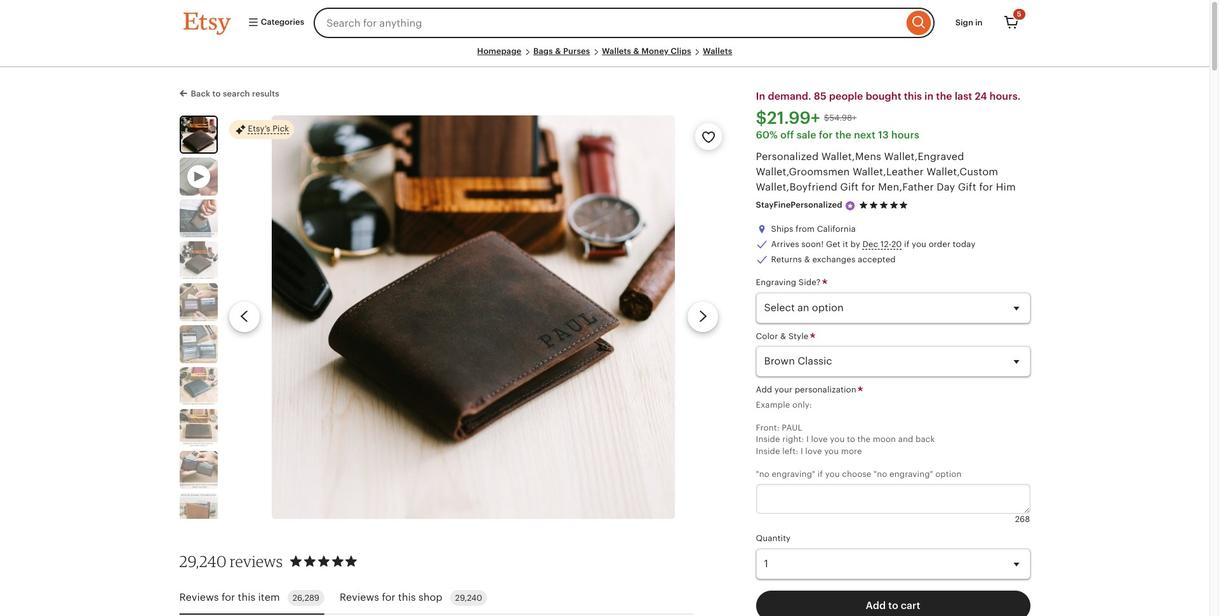 Task type: vqa. For each thing, say whether or not it's contained in the screenshot.
the left in
yes



Task type: describe. For each thing, give the bounding box(es) containing it.
24
[[975, 90, 988, 102]]

style
[[789, 331, 809, 341]]

california
[[818, 224, 856, 234]]

1 vertical spatial if
[[818, 469, 824, 479]]

side?
[[799, 278, 821, 287]]

5 link
[[997, 8, 1027, 38]]

for left shop
[[382, 592, 396, 604]]

results
[[252, 89, 280, 99]]

1 gift from the left
[[841, 181, 859, 193]]

pick
[[273, 124, 289, 134]]

reviews
[[230, 552, 283, 571]]

front:
[[756, 423, 780, 433]]

2 gift from the left
[[959, 181, 977, 193]]

by
[[851, 240, 861, 249]]

0 vertical spatial love
[[812, 435, 828, 444]]

homepage
[[478, 46, 522, 56]]

for down 29,240 reviews at the left of the page
[[222, 592, 235, 604]]

personalized walletmens walletengraved walletgroomsmen image 5 image
[[180, 325, 218, 363]]

reviews for reviews for this item
[[180, 592, 219, 604]]

day
[[937, 181, 956, 193]]

add to cart button
[[756, 591, 1031, 616]]

in inside button
[[976, 18, 983, 27]]

to inside front: paul inside right: i love you to the moon and back inside left: i love you more
[[848, 435, 856, 444]]

him
[[997, 181, 1017, 193]]

demand.
[[768, 90, 812, 102]]

next
[[855, 129, 876, 141]]

back
[[916, 435, 936, 444]]

clips
[[671, 46, 692, 56]]

last
[[955, 90, 973, 102]]

exchanges
[[813, 255, 856, 264]]

money
[[642, 46, 669, 56]]

this for reviews for this shop
[[398, 592, 416, 604]]

20
[[892, 240, 903, 249]]

wallets link
[[703, 46, 733, 56]]

0 horizontal spatial personalized walletmens walletengraved walletgroomsmen brown classic image
[[181, 117, 216, 152]]

"no engraving" if you choose "no engraving" option
[[756, 469, 962, 479]]

2 engraving" from the left
[[890, 469, 934, 479]]

quantity
[[756, 534, 791, 544]]

2 inside from the top
[[756, 446, 781, 456]]

returns & exchanges accepted
[[772, 255, 896, 264]]

personalized walletmens walletengraved walletgroomsmen brown minimalist image
[[180, 409, 218, 447]]

sign in
[[956, 18, 983, 27]]

1 engraving" from the left
[[772, 469, 816, 479]]

categories button
[[238, 11, 310, 34]]

you left 'more'
[[825, 446, 840, 456]]

color & style
[[756, 331, 811, 341]]

for left him
[[980, 181, 994, 193]]

example
[[756, 400, 791, 410]]

2 horizontal spatial this
[[905, 90, 923, 102]]

color
[[756, 331, 779, 341]]

personalization
[[795, 385, 857, 394]]

0 horizontal spatial the
[[836, 129, 852, 141]]

personalized wallet,mens wallet,engraved wallet,groomsmen wallet,leather wallet,custom wallet,boyfriend gift for men,father day gift for him
[[756, 151, 1017, 193]]

wallet,groomsmen
[[756, 166, 850, 178]]

men,father
[[879, 181, 935, 193]]

off
[[781, 129, 795, 141]]

banner containing categories
[[160, 0, 1050, 46]]

reviews for reviews for this shop
[[340, 592, 379, 604]]

wallets & money clips link
[[602, 46, 692, 56]]

back
[[191, 89, 211, 99]]

bags
[[534, 46, 553, 56]]

1 vertical spatial i
[[801, 446, 804, 456]]

wallet,leather
[[853, 166, 924, 178]]

bought
[[866, 90, 902, 102]]

$54.98+
[[825, 113, 857, 122]]

add for add to cart
[[866, 600, 886, 612]]

to for back
[[213, 89, 221, 99]]

29,240 for 29,240 reviews
[[180, 552, 227, 571]]

personalized walletmens walletengraved walletgroomsmen image 4 image
[[180, 283, 218, 321]]

1 inside from the top
[[756, 435, 781, 444]]

purses
[[564, 46, 591, 56]]

hours.
[[990, 90, 1021, 102]]

5
[[1018, 10, 1022, 18]]

hours
[[892, 129, 920, 141]]

ships
[[772, 224, 794, 234]]

for right 'sale'
[[819, 129, 833, 141]]

$21.99+
[[756, 108, 821, 128]]

your
[[775, 385, 793, 394]]

moon
[[874, 435, 897, 444]]

wallets for wallets & money clips
[[602, 46, 632, 56]]

& for returns
[[805, 255, 811, 264]]

more
[[842, 446, 863, 456]]

etsy's pick button
[[229, 119, 294, 140]]

homepage link
[[478, 46, 522, 56]]

1 vertical spatial in
[[925, 90, 934, 102]]

personalized walletmens walletengraved walletgroomsmen image 3 image
[[180, 241, 218, 279]]

29,240 for 29,240
[[455, 593, 483, 603]]

$21.99+ $54.98+
[[756, 108, 857, 128]]

right:
[[783, 435, 805, 444]]

categories
[[259, 17, 305, 27]]

dec
[[863, 240, 879, 249]]

0 vertical spatial the
[[937, 90, 953, 102]]

arrives soon! get it by dec 12-20 if you order today
[[772, 240, 976, 249]]

to for add
[[889, 600, 899, 612]]

wallet,engraved
[[885, 151, 965, 163]]



Task type: locate. For each thing, give the bounding box(es) containing it.
if right 20
[[905, 240, 910, 249]]

1 horizontal spatial i
[[807, 435, 809, 444]]

1 horizontal spatial reviews
[[340, 592, 379, 604]]

& for color
[[781, 331, 787, 341]]

"no down front:
[[756, 469, 770, 479]]

1 horizontal spatial engraving"
[[890, 469, 934, 479]]

left:
[[783, 446, 799, 456]]

personalized walletmens walletengraved walletgroomsmen tan minimalist image
[[180, 493, 218, 531]]

for down wallet,leather
[[862, 181, 876, 193]]

& left money
[[634, 46, 640, 56]]

2 horizontal spatial the
[[937, 90, 953, 102]]

0 horizontal spatial engraving"
[[772, 469, 816, 479]]

wallets
[[602, 46, 632, 56], [703, 46, 733, 56]]

this right bought
[[905, 90, 923, 102]]

0 horizontal spatial 29,240
[[180, 552, 227, 571]]

back to search results
[[191, 89, 280, 99]]

"no right choose
[[874, 469, 888, 479]]

85
[[814, 90, 827, 102]]

1 wallets from the left
[[602, 46, 632, 56]]

engraving" down left: at the bottom of the page
[[772, 469, 816, 479]]

29,240 up reviews for this item
[[180, 552, 227, 571]]

personalized walletmens walletengraved walletgroomsmen black classic image
[[180, 367, 218, 405]]

1 vertical spatial 29,240
[[455, 593, 483, 603]]

you up 'more'
[[831, 435, 845, 444]]

bags & purses
[[534, 46, 591, 56]]

13
[[879, 129, 889, 141]]

personalized walletmens walletengraved walletgroomsmen brown classic image
[[272, 115, 675, 519], [181, 117, 216, 152]]

0 horizontal spatial add
[[756, 385, 773, 394]]

1 horizontal spatial add
[[866, 600, 886, 612]]

1 vertical spatial add
[[866, 600, 886, 612]]

love right right: at the bottom
[[812, 435, 828, 444]]

29,240 reviews
[[180, 552, 283, 571]]

60% off sale for the next 13 hours
[[756, 129, 920, 141]]

inside left left: at the bottom of the page
[[756, 446, 781, 456]]

1 horizontal spatial in
[[976, 18, 983, 27]]

1 horizontal spatial personalized walletmens walletengraved walletgroomsmen brown classic image
[[272, 115, 675, 519]]

in
[[756, 90, 766, 102]]

search
[[223, 89, 250, 99]]

2 "no from the left
[[874, 469, 888, 479]]

returns
[[772, 255, 803, 264]]

2 wallets from the left
[[703, 46, 733, 56]]

268
[[1016, 515, 1031, 524]]

to right 'back'
[[213, 89, 221, 99]]

"no
[[756, 469, 770, 479], [874, 469, 888, 479]]

stayfinepersonalized link
[[756, 200, 843, 210]]

this for reviews for this item
[[238, 592, 256, 604]]

2 vertical spatial to
[[889, 600, 899, 612]]

love right left: at the bottom of the page
[[806, 446, 823, 456]]

1 horizontal spatial wallets
[[703, 46, 733, 56]]

0 horizontal spatial gift
[[841, 181, 859, 193]]

for
[[819, 129, 833, 141], [862, 181, 876, 193], [980, 181, 994, 193], [222, 592, 235, 604], [382, 592, 396, 604]]

it
[[843, 240, 849, 249]]

0 vertical spatial to
[[213, 89, 221, 99]]

if left choose
[[818, 469, 824, 479]]

& right the "bags"
[[555, 46, 561, 56]]

0 vertical spatial 29,240
[[180, 552, 227, 571]]

1 horizontal spatial the
[[858, 435, 871, 444]]

1 horizontal spatial this
[[398, 592, 416, 604]]

1 vertical spatial inside
[[756, 446, 781, 456]]

i
[[807, 435, 809, 444], [801, 446, 804, 456]]

this left item
[[238, 592, 256, 604]]

paul
[[782, 423, 803, 433]]

if
[[905, 240, 910, 249], [818, 469, 824, 479]]

60%
[[756, 129, 778, 141]]

Search for anything text field
[[314, 8, 904, 38]]

2 vertical spatial the
[[858, 435, 871, 444]]

example only:
[[756, 400, 813, 410]]

inside down front:
[[756, 435, 781, 444]]

1 vertical spatial to
[[848, 435, 856, 444]]

1 horizontal spatial "no
[[874, 469, 888, 479]]

option
[[936, 469, 962, 479]]

you left order at the top of page
[[912, 240, 927, 249]]

29,240 right shop
[[455, 593, 483, 603]]

0 horizontal spatial if
[[818, 469, 824, 479]]

reviews down 29,240 reviews at the left of the page
[[180, 592, 219, 604]]

sale
[[797, 129, 817, 141]]

0 horizontal spatial in
[[925, 90, 934, 102]]

reviews for this shop
[[340, 592, 443, 604]]

wallets down search for anything "text box" on the top of the page
[[602, 46, 632, 56]]

star_seller image
[[845, 200, 857, 211]]

1 "no from the left
[[756, 469, 770, 479]]

wallets right the clips
[[703, 46, 733, 56]]

&
[[555, 46, 561, 56], [634, 46, 640, 56], [805, 255, 811, 264], [781, 331, 787, 341]]

0 vertical spatial add
[[756, 385, 773, 394]]

in left last
[[925, 90, 934, 102]]

0 horizontal spatial wallets
[[602, 46, 632, 56]]

and
[[899, 435, 914, 444]]

1 horizontal spatial 29,240
[[455, 593, 483, 603]]

wallets for wallets link
[[703, 46, 733, 56]]

choose
[[843, 469, 872, 479]]

add
[[756, 385, 773, 394], [866, 600, 886, 612]]

this left shop
[[398, 592, 416, 604]]

gift up star_seller image
[[841, 181, 859, 193]]

the
[[937, 90, 953, 102], [836, 129, 852, 141], [858, 435, 871, 444]]

1 reviews from the left
[[180, 592, 219, 604]]

12-
[[881, 240, 892, 249]]

menu bar
[[183, 46, 1027, 67]]

wallet,mens
[[822, 151, 882, 163]]

0 horizontal spatial reviews
[[180, 592, 219, 604]]

banner
[[160, 0, 1050, 46]]

bags & purses link
[[534, 46, 591, 56]]

shop
[[419, 592, 443, 604]]

the left last
[[937, 90, 953, 102]]

& for wallets
[[634, 46, 640, 56]]

today
[[953, 240, 976, 249]]

item
[[258, 592, 280, 604]]

in right sign at the top right
[[976, 18, 983, 27]]

wallet,custom
[[927, 166, 999, 178]]

sign
[[956, 18, 974, 27]]

the down the $54.98+
[[836, 129, 852, 141]]

1 horizontal spatial gift
[[959, 181, 977, 193]]

to left "cart"
[[889, 600, 899, 612]]

i right left: at the bottom of the page
[[801, 446, 804, 456]]

accepted
[[858, 255, 896, 264]]

ships from california
[[772, 224, 856, 234]]

the inside front: paul inside right: i love you to the moon and back inside left: i love you more
[[858, 435, 871, 444]]

0 horizontal spatial "no
[[756, 469, 770, 479]]

order
[[929, 240, 951, 249]]

engraving" up add your personalization text box
[[890, 469, 934, 479]]

you left choose
[[826, 469, 840, 479]]

inside
[[756, 435, 781, 444], [756, 446, 781, 456]]

reviews right 26,289
[[340, 592, 379, 604]]

etsy's
[[248, 124, 270, 134]]

1 horizontal spatial to
[[848, 435, 856, 444]]

only:
[[793, 400, 813, 410]]

1 vertical spatial the
[[836, 129, 852, 141]]

Add your personalization text field
[[756, 484, 1031, 514]]

people
[[830, 90, 864, 102]]

the up 'more'
[[858, 435, 871, 444]]

add up example
[[756, 385, 773, 394]]

& left style in the right bottom of the page
[[781, 331, 787, 341]]

soon! get
[[802, 240, 841, 249]]

add your personalization
[[756, 385, 859, 394]]

add inside add to cart button
[[866, 600, 886, 612]]

gift
[[841, 181, 859, 193], [959, 181, 977, 193]]

arrives
[[772, 240, 800, 249]]

& for bags
[[555, 46, 561, 56]]

add to cart
[[866, 600, 921, 612]]

gift down wallet,custom
[[959, 181, 977, 193]]

sign in button
[[947, 11, 993, 34]]

to up 'more'
[[848, 435, 856, 444]]

26,289
[[293, 593, 320, 603]]

0 horizontal spatial this
[[238, 592, 256, 604]]

1 horizontal spatial if
[[905, 240, 910, 249]]

tab list
[[180, 583, 694, 615]]

0 vertical spatial i
[[807, 435, 809, 444]]

& right "returns"
[[805, 255, 811, 264]]

from
[[796, 224, 815, 234]]

reviews for this item
[[180, 592, 280, 604]]

love
[[812, 435, 828, 444], [806, 446, 823, 456]]

etsy's pick
[[248, 124, 289, 134]]

add for add your personalization
[[756, 385, 773, 394]]

0 vertical spatial in
[[976, 18, 983, 27]]

engraving"
[[772, 469, 816, 479], [890, 469, 934, 479]]

2 horizontal spatial to
[[889, 600, 899, 612]]

to inside button
[[889, 600, 899, 612]]

menu bar containing homepage
[[183, 46, 1027, 67]]

tab list containing reviews for this item
[[180, 583, 694, 615]]

engraving
[[756, 278, 797, 287]]

1 vertical spatial love
[[806, 446, 823, 456]]

personalized walletmens walletengraved walletgroomsmen image 8 image
[[180, 451, 218, 489]]

2 reviews from the left
[[340, 592, 379, 604]]

0 horizontal spatial to
[[213, 89, 221, 99]]

cart
[[901, 600, 921, 612]]

0 horizontal spatial i
[[801, 446, 804, 456]]

back to search results link
[[180, 87, 280, 100]]

wallets & money clips
[[602, 46, 692, 56]]

0 vertical spatial if
[[905, 240, 910, 249]]

personalized walletmens walletengraved walletgroomsmen image 2 image
[[180, 199, 218, 237]]

0 vertical spatial inside
[[756, 435, 781, 444]]

in demand. 85 people bought this in the last 24 hours.
[[756, 90, 1021, 102]]

None search field
[[314, 8, 935, 38]]

i right right: at the bottom
[[807, 435, 809, 444]]

add left "cart"
[[866, 600, 886, 612]]



